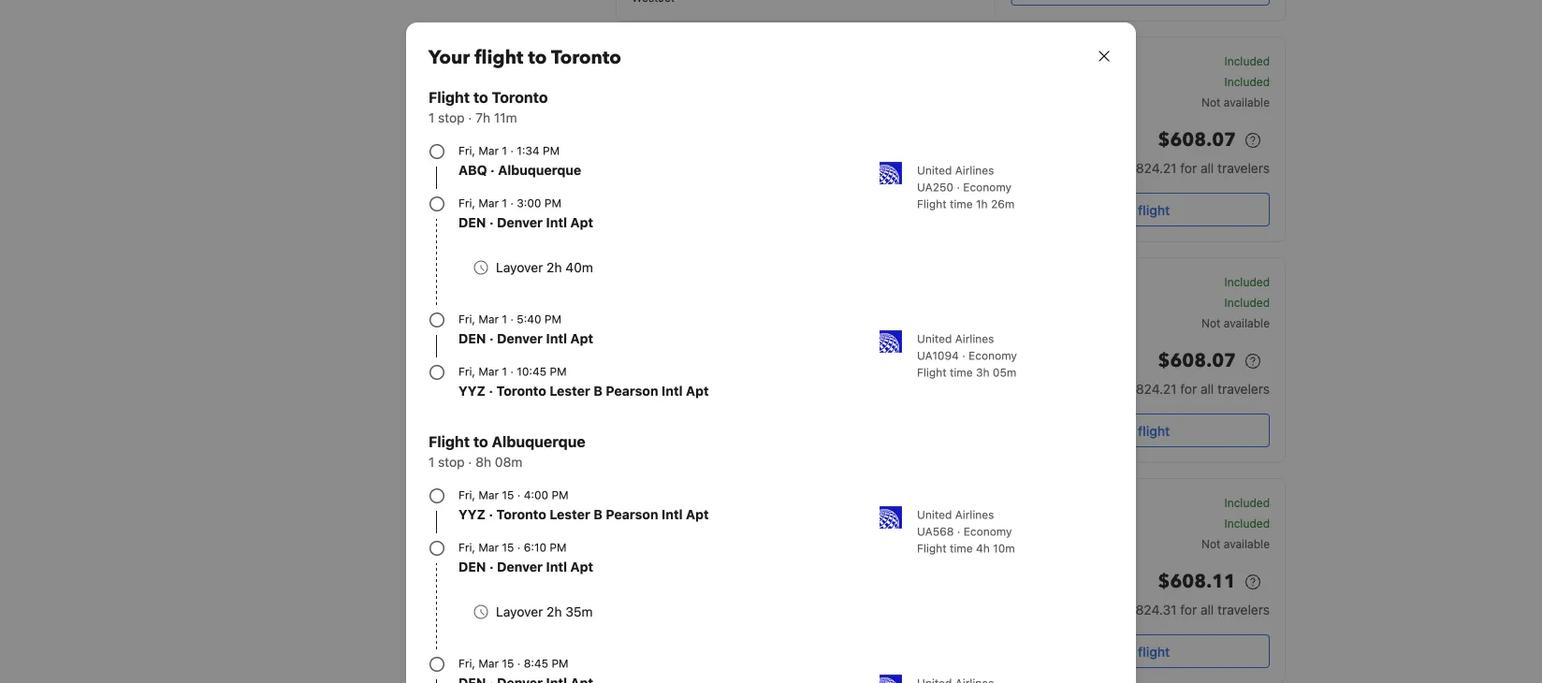 Task type: vqa. For each thing, say whether or not it's contained in the screenshot.
UA250
yes



Task type: locate. For each thing, give the bounding box(es) containing it.
mar inside fri, mar 1 · 3:00 pm den · denver intl apt
[[479, 197, 499, 210]]

2 vertical spatial time
[[950, 542, 973, 555]]

1 see flight from the top
[[1111, 202, 1170, 218]]

1 left 10:45
[[502, 365, 507, 378]]

stop for flight to albuquerque
[[438, 454, 465, 470]]

intl left "7:00" in the bottom of the page
[[662, 507, 683, 522]]

10m
[[993, 542, 1015, 555]]

fri, for fri, mar 15 · 4:00 pm yyz · toronto lester b pearson intl apt
[[459, 489, 475, 502]]

0 vertical spatial albuquerque
[[498, 162, 581, 178]]

stop
[[438, 110, 465, 125], [438, 454, 465, 470]]

pearson inside the fri, mar 1 · 10:45 pm yyz · toronto lester b pearson intl apt
[[606, 383, 659, 399]]

mar left 6:10
[[479, 541, 499, 554]]

den
[[459, 215, 486, 230], [459, 331, 486, 346], [459, 559, 486, 575]]

1 left the 1:34
[[502, 144, 507, 157]]

see flight button
[[1012, 193, 1270, 227], [1012, 414, 1270, 447], [1012, 635, 1270, 668]]

1 left 5:40
[[502, 313, 507, 326]]

fri, inside the fri, mar 1 · 10:45 pm yyz · toronto lester b pearson intl apt
[[459, 365, 475, 378]]

fri, inside fri, mar 15 · 4:00 pm yyz · toronto lester b pearson intl apt
[[459, 489, 475, 502]]

abq . mar 15
[[912, 158, 981, 175]]

intl inside fri, mar 1 · 3:00 pm den · denver intl apt
[[546, 215, 567, 230]]

fri, mar 15 · 4:00 pm yyz · toronto lester b pearson intl apt
[[459, 489, 709, 522]]

denver
[[497, 215, 543, 230], [497, 331, 543, 346], [497, 559, 543, 575]]

pearson left "7:00" in the bottom of the page
[[606, 507, 659, 522]]

mar left 3:00
[[479, 197, 499, 210]]

1 $1,824.21 from the top
[[1119, 161, 1177, 176]]

2 stop from the top
[[438, 454, 465, 470]]

1h
[[976, 197, 988, 211]]

airlines inside "united airlines ua1094 · economy flight time 3h 05m"
[[955, 332, 994, 345]]

15 left 4:00
[[502, 489, 514, 502]]

intl up 10:45
[[546, 331, 567, 346]]

2 b from the top
[[594, 507, 603, 522]]

1 left the 7h
[[429, 110, 435, 125]]

3 united from the top
[[917, 508, 952, 521]]

2h left 40m
[[547, 260, 562, 275]]

05m
[[993, 366, 1017, 379]]

den for albuquerque
[[459, 559, 486, 575]]

b inside fri, mar 15 · 4:00 pm yyz · toronto lester b pearson intl apt
[[594, 507, 603, 522]]

time left 4h
[[950, 542, 973, 555]]

lester inside the fri, mar 1 · 10:45 pm yyz · toronto lester b pearson intl apt
[[550, 383, 591, 399]]

united airlines ua250 · economy flight time 1h 26m
[[917, 164, 1015, 211]]

$608.07
[[1158, 127, 1236, 153], [1158, 348, 1236, 374]]

$1,824.31
[[1119, 602, 1177, 618]]

2 vertical spatial not available
[[1202, 537, 1270, 550]]

lester inside fri, mar 15 · 4:00 pm yyz · toronto lester b pearson intl apt
[[550, 507, 591, 522]]

pm inside 3:02 pm yyz . mar 1
[[958, 497, 981, 514]]

flight inside united airlines ua250 · economy flight time 1h 26m
[[917, 197, 947, 211]]

1 vertical spatial den
[[459, 331, 486, 346]]

2 horizontal spatial abq
[[912, 162, 935, 175]]

1 united airlines image from the top
[[880, 330, 902, 353]]

0 vertical spatial not available
[[1202, 95, 1270, 109]]

0 vertical spatial lester
[[550, 383, 591, 399]]

flight inside "united airlines ua1094 · economy flight time 3h 05m"
[[917, 366, 947, 379]]

1 inside the fri, mar 1 · 10:45 pm yyz · toronto lester b pearson intl apt
[[502, 365, 507, 378]]

mar for fri, mar 1 · 3:00 pm den · denver intl apt
[[479, 197, 499, 210]]

1 den from the top
[[459, 215, 486, 230]]

fri, left 8:45
[[459, 657, 475, 670]]

1 vertical spatial see flight
[[1111, 423, 1170, 439]]

mar left 5:40
[[479, 313, 499, 326]]

35m
[[566, 604, 593, 620]]

albuquerque inside flight to albuquerque 1 stop · 8h 08m
[[492, 433, 586, 451]]

yyz
[[684, 383, 706, 396], [459, 383, 486, 399], [459, 507, 486, 522], [920, 519, 942, 532]]

2h left 35m
[[547, 604, 562, 620]]

15 left 8:45
[[502, 657, 514, 670]]

1
[[429, 110, 435, 125], [502, 144, 507, 157], [502, 197, 507, 210], [502, 313, 507, 326], [502, 365, 507, 378], [429, 454, 435, 470], [975, 519, 981, 532]]

1 vertical spatial united
[[917, 332, 952, 345]]

1 $1,824.21 for all travelers from the top
[[1119, 161, 1270, 176]]

to for albuquerque
[[473, 433, 488, 451]]

intl inside fri, mar 1 · 5:40 pm den · denver intl apt
[[546, 331, 567, 346]]

pm inside fri, mar 1 · 3:00 pm den · denver intl apt
[[545, 197, 562, 210]]

intl
[[546, 215, 567, 230], [546, 331, 567, 346], [662, 383, 683, 399], [662, 507, 683, 522], [546, 559, 567, 575]]

1 vertical spatial $1,824.21
[[1119, 381, 1177, 397]]

united inside united airlines ua250 · economy flight time 1h 26m
[[917, 164, 952, 177]]

1 vertical spatial albuquerque
[[492, 433, 586, 451]]

1 denver from the top
[[497, 215, 543, 230]]

0 vertical spatial united
[[917, 164, 952, 177]]

3 not available from the top
[[1202, 537, 1270, 550]]

flight to albuquerque 1 stop · 8h 08m
[[429, 433, 586, 470]]

2 vertical spatial available
[[1224, 537, 1270, 550]]

1 left 3:00
[[502, 197, 507, 210]]

united up ua568
[[917, 508, 952, 521]]

1 vertical spatial 2h
[[547, 604, 562, 620]]

15 left 6:10
[[502, 541, 514, 554]]

your flight to toronto
[[429, 45, 621, 71]]

7h
[[476, 110, 491, 125]]

2 denver from the top
[[497, 331, 543, 346]]

mar inside 'abq . mar 15'
[[945, 162, 965, 175]]

1 inside fri, mar 1 · 3:00 pm den · denver intl apt
[[502, 197, 507, 210]]

airlines
[[955, 164, 994, 177], [955, 332, 994, 345], [955, 508, 994, 521]]

1 vertical spatial stop
[[438, 454, 465, 470]]

0 vertical spatial all
[[1201, 161, 1214, 176]]

fri, mar 15 · 8:45 pm
[[459, 657, 569, 670]]

· inside flight to albuquerque 1 stop · 8h 08m
[[468, 454, 472, 470]]

apt for fri, mar 15 · 6:10 pm den · denver intl apt
[[570, 559, 594, 575]]

albuquerque inside fri, mar 1 · 1:34 pm abq · albuquerque
[[498, 162, 581, 178]]

toronto inside 'flight to toronto 1 stop · 7h 11m'
[[492, 88, 548, 106]]

toronto inside fri, mar 15 · 4:00 pm yyz · toronto lester b pearson intl apt
[[497, 507, 546, 522]]

1 vertical spatial lester
[[550, 507, 591, 522]]

to up the 7h
[[473, 88, 488, 106]]

$1,824.21
[[1119, 161, 1177, 176], [1119, 381, 1177, 397]]

den inside fri, mar 1 · 3:00 pm den · denver intl apt
[[459, 215, 486, 230]]

1 horizontal spatial abq
[[684, 519, 708, 532]]

10:08 pm
[[912, 361, 981, 379]]

pm inside fri, mar 1 · 1:34 pm abq · albuquerque
[[543, 144, 560, 157]]

3 travelers from the top
[[1218, 602, 1270, 618]]

denver inside fri, mar 1 · 3:00 pm den · denver intl apt
[[497, 215, 543, 230]]

6 included from the top
[[1225, 517, 1270, 530]]

airlines for flight to albuquerque
[[955, 508, 994, 521]]

1 see flight button from the top
[[1012, 193, 1270, 227]]

2 vertical spatial economy
[[964, 525, 1012, 538]]

0 vertical spatial b
[[594, 383, 603, 399]]

pm for fri, mar 15 · 8:45 pm
[[552, 657, 569, 670]]

to inside flight to albuquerque 1 stop · 8h 08m
[[473, 433, 488, 451]]

0 vertical spatial $1,824.21 for all travelers
[[1119, 161, 1270, 176]]

fri, left 6:10
[[459, 541, 475, 554]]

united airlines image
[[880, 330, 902, 353], [880, 506, 902, 529], [880, 675, 902, 683]]

1 stop from the top
[[438, 110, 465, 125]]

abq down the 7h
[[459, 162, 487, 178]]

1 inside 3:02 pm yyz . mar 1
[[975, 519, 981, 532]]

airlines inside united airlines ua250 · economy flight time 1h 26m
[[955, 164, 994, 177]]

pm inside fri, mar 15 · 6:10 pm den · denver intl apt
[[550, 541, 567, 554]]

intl inside fri, mar 15 · 6:10 pm den · denver intl apt
[[546, 559, 567, 575]]

pm for fri, mar 1 · 1:34 pm abq · albuquerque
[[543, 144, 560, 157]]

·
[[468, 110, 472, 125], [510, 144, 514, 157], [490, 162, 495, 178], [957, 181, 960, 194], [510, 197, 514, 210], [489, 215, 494, 230], [510, 313, 514, 326], [489, 331, 494, 346], [962, 349, 966, 362], [510, 365, 514, 378], [489, 383, 493, 399], [468, 454, 472, 470], [517, 489, 521, 502], [489, 507, 493, 522], [957, 525, 961, 538], [517, 541, 521, 554], [489, 559, 494, 575], [517, 657, 521, 670]]

2 vertical spatial see flight button
[[1012, 635, 1270, 668]]

0 vertical spatial stop
[[438, 110, 465, 125]]

lester
[[550, 383, 591, 399], [550, 507, 591, 522]]

15 inside fri, mar 15 · 6:10 pm den · denver intl apt
[[502, 541, 514, 554]]

1 vertical spatial see flight button
[[1012, 414, 1270, 447]]

flight inside 'flight to toronto 1 stop · 7h 11m'
[[429, 88, 470, 106]]

ua1094
[[917, 349, 959, 362]]

pm right 10:45
[[550, 365, 567, 378]]

apt inside fri, mar 15 · 6:10 pm den · denver intl apt
[[570, 559, 594, 575]]

available
[[1224, 95, 1270, 109], [1224, 316, 1270, 329], [1224, 537, 1270, 550]]

0 vertical spatial layover
[[496, 260, 543, 275]]

0 vertical spatial $1,824.21
[[1119, 161, 1177, 176]]

0 vertical spatial airlines
[[955, 164, 994, 177]]

2 vertical spatial denver
[[497, 559, 543, 575]]

albuquerque up 08m
[[492, 433, 586, 451]]

mar up ua250
[[945, 162, 965, 175]]

pm left "05m"
[[958, 361, 981, 379]]

1 2h from the top
[[547, 260, 562, 275]]

airlines up 4h
[[955, 508, 994, 521]]

lester up fri, mar 15 · 6:10 pm den · denver intl apt
[[550, 507, 591, 522]]

pm right 8:45
[[552, 657, 569, 670]]

layover
[[496, 260, 543, 275], [496, 604, 543, 620]]

0 horizontal spatial abq
[[459, 162, 487, 178]]

7 fri, from the top
[[459, 657, 475, 670]]

1 vertical spatial time
[[950, 366, 973, 379]]

flight inside united airlines ua568 · economy flight time 4h 10m
[[917, 542, 947, 555]]

1 inside 'flight to toronto 1 stop · 7h 11m'
[[429, 110, 435, 125]]

b inside the fri, mar 1 · 10:45 pm yyz · toronto lester b pearson intl apt
[[594, 383, 603, 399]]

2 vertical spatial travelers
[[1218, 602, 1270, 618]]

lester for fri, mar 1 · 10:45 pm yyz · toronto lester b pearson intl apt
[[550, 383, 591, 399]]

0 vertical spatial not
[[1202, 95, 1221, 109]]

apt inside fri, mar 1 · 3:00 pm den · denver intl apt
[[570, 215, 594, 230]]

economy inside united airlines ua568 · economy flight time 4h 10m
[[964, 525, 1012, 538]]

1 up 4h
[[975, 519, 981, 532]]

3 available from the top
[[1224, 537, 1270, 550]]

abq down "7:00" in the bottom of the page
[[684, 519, 708, 532]]

united inside united airlines ua568 · economy flight time 4h 10m
[[917, 508, 952, 521]]

mar
[[479, 144, 499, 157], [945, 162, 965, 175], [479, 197, 499, 210], [479, 313, 499, 326], [479, 365, 499, 378], [479, 489, 499, 502], [952, 519, 972, 532], [479, 541, 499, 554], [479, 657, 499, 670]]

mar left 10:45
[[479, 365, 499, 378]]

fri, inside fri, mar 15 · 6:10 pm den · denver intl apt
[[459, 541, 475, 554]]

2 vertical spatial see flight
[[1111, 644, 1170, 659]]

united
[[917, 164, 952, 177], [917, 332, 952, 345], [917, 508, 952, 521]]

to inside 'flight to toronto 1 stop · 7h 11m'
[[473, 88, 488, 106]]

0 vertical spatial united airlines image
[[880, 330, 902, 353]]

united inside "united airlines ua1094 · economy flight time 3h 05m"
[[917, 332, 952, 345]]

0 vertical spatial $608.07
[[1158, 127, 1236, 153]]

2 for from the top
[[1181, 381, 1197, 397]]

2 time from the top
[[950, 366, 973, 379]]

2 $608.07 from the top
[[1158, 348, 1236, 374]]

1 pearson from the top
[[606, 383, 659, 399]]

time inside united airlines ua568 · economy flight time 4h 10m
[[950, 542, 973, 555]]

airlines inside united airlines ua568 · economy flight time 4h 10m
[[955, 508, 994, 521]]

1 lester from the top
[[550, 383, 591, 399]]

for
[[1181, 161, 1197, 176], [1181, 381, 1197, 397], [1181, 602, 1197, 618]]

to up 'flight to toronto 1 stop · 7h 11m'
[[528, 45, 547, 71]]

economy up 3h at the right bottom
[[969, 349, 1017, 362]]

fri, left 3:00
[[459, 197, 475, 210]]

6 fri, from the top
[[459, 541, 475, 554]]

1 vertical spatial travelers
[[1218, 381, 1270, 397]]

2 2h from the top
[[547, 604, 562, 620]]

see flight
[[1111, 202, 1170, 218], [1111, 423, 1170, 439], [1111, 644, 1170, 659]]

stop inside flight to albuquerque 1 stop · 8h 08m
[[438, 454, 465, 470]]

2 vertical spatial all
[[1201, 602, 1214, 618]]

$1,824.31 for all travelers
[[1119, 602, 1270, 618]]

1 vertical spatial layover
[[496, 604, 543, 620]]

5 fri, from the top
[[459, 489, 475, 502]]

fri, for fri, mar 1 · 3:00 pm den · denver intl apt
[[459, 197, 475, 210]]

flight
[[475, 45, 524, 71], [1138, 202, 1170, 218], [1138, 423, 1170, 439], [1138, 644, 1170, 659]]

2 vertical spatial see
[[1111, 644, 1135, 659]]

den for toronto
[[459, 215, 486, 230]]

not
[[1202, 95, 1221, 109], [1202, 316, 1221, 329], [1202, 537, 1221, 550]]

$608.07 region
[[1012, 125, 1270, 159], [1012, 346, 1270, 380]]

15
[[969, 162, 981, 175], [502, 489, 514, 502], [502, 541, 514, 554], [502, 657, 514, 670]]

0 vertical spatial $608.07 region
[[1012, 125, 1270, 159]]

den inside fri, mar 1 · 5:40 pm den · denver intl apt
[[459, 331, 486, 346]]

1 b from the top
[[594, 383, 603, 399]]

1 inside fri, mar 1 · 5:40 pm den · denver intl apt
[[502, 313, 507, 326]]

stop left 8h
[[438, 454, 465, 470]]

4h
[[976, 542, 990, 555]]

40m
[[566, 260, 593, 275]]

1 $608.07 from the top
[[1158, 127, 1236, 153]]

3 united airlines image from the top
[[880, 675, 902, 683]]

0 vertical spatial see flight button
[[1012, 193, 1270, 227]]

mar inside 3:02 pm yyz . mar 1
[[952, 519, 972, 532]]

pearson inside fri, mar 15 · 4:00 pm yyz · toronto lester b pearson intl apt
[[606, 507, 659, 522]]

time left 3h at the right bottom
[[950, 366, 973, 379]]

2 vertical spatial to
[[473, 433, 488, 451]]

denver for toronto
[[497, 215, 543, 230]]

2 vertical spatial den
[[459, 559, 486, 575]]

ua250
[[917, 181, 954, 194]]

1 vertical spatial not available
[[1202, 316, 1270, 329]]

mar inside the fri, mar 1 · 10:45 pm yyz · toronto lester b pearson intl apt
[[479, 365, 499, 378]]

2 airlines from the top
[[955, 332, 994, 345]]

stop for flight to toronto
[[438, 110, 465, 125]]

fri, left 5:40
[[459, 313, 475, 326]]

albuquerque down the 1:34
[[498, 162, 581, 178]]

3 denver from the top
[[497, 559, 543, 575]]

time for flight to toronto
[[950, 197, 973, 211]]

2 $1,824.21 from the top
[[1119, 381, 1177, 397]]

0 vertical spatial travelers
[[1218, 161, 1270, 176]]

pm right 3:00
[[545, 197, 562, 210]]

2 see flight from the top
[[1111, 423, 1170, 439]]

pm inside fri, mar 1 · 5:40 pm den · denver intl apt
[[545, 313, 562, 326]]

stop inside 'flight to toronto 1 stop · 7h 11m'
[[438, 110, 465, 125]]

united airlines image for toronto
[[880, 330, 902, 353]]

pm right 4:00
[[552, 489, 569, 502]]

1 vertical spatial $1,824.21 for all travelers
[[1119, 381, 1270, 397]]

1 vertical spatial $608.07 region
[[1012, 346, 1270, 380]]

mar inside fri, mar 15 · 6:10 pm den · denver intl apt
[[479, 541, 499, 554]]

fri, mar 1 · 3:00 pm den · denver intl apt
[[459, 197, 594, 230]]

1 airlines from the top
[[955, 164, 994, 177]]

1 vertical spatial airlines
[[955, 332, 994, 345]]

mar left 8:45
[[479, 657, 499, 670]]

apt for fri, mar 1 · 3:00 pm den · denver intl apt
[[570, 215, 594, 230]]

3 for from the top
[[1181, 602, 1197, 618]]

pm
[[543, 144, 560, 157], [545, 197, 562, 210], [545, 313, 562, 326], [958, 361, 981, 379], [550, 365, 567, 378], [552, 489, 569, 502], [958, 497, 981, 514], [550, 541, 567, 554], [552, 657, 569, 670]]

· inside 'flight to toronto 1 stop · 7h 11m'
[[468, 110, 472, 125]]

pearson left yyz .
[[606, 383, 659, 399]]

to up 8h
[[473, 433, 488, 451]]

1 vertical spatial to
[[473, 88, 488, 106]]

0 vertical spatial denver
[[497, 215, 543, 230]]

1 vertical spatial available
[[1224, 316, 1270, 329]]

economy
[[963, 181, 1012, 194], [969, 349, 1017, 362], [964, 525, 1012, 538]]

2h for albuquerque
[[547, 604, 562, 620]]

1 time from the top
[[950, 197, 973, 211]]

layover up fri, mar 15 · 8:45 pm
[[496, 604, 543, 620]]

2 travelers from the top
[[1218, 381, 1270, 397]]

united up ua250
[[917, 164, 952, 177]]

mar inside fri, mar 1 · 1:34 pm abq · albuquerque
[[479, 144, 499, 157]]

fri, inside fri, mar 1 · 5:40 pm den · denver intl apt
[[459, 313, 475, 326]]

to
[[528, 45, 547, 71], [473, 88, 488, 106], [473, 433, 488, 451]]

united up ua1094
[[917, 332, 952, 345]]

mar down the 3:02
[[952, 519, 972, 532]]

2 vertical spatial united airlines image
[[880, 675, 902, 683]]

1 vertical spatial united airlines image
[[880, 506, 902, 529]]

· inside united airlines ua250 · economy flight time 1h 26m
[[957, 181, 960, 194]]

2 not from the top
[[1202, 316, 1221, 329]]

1 vertical spatial all
[[1201, 381, 1214, 397]]

lester down fri, mar 1 · 5:40 pm den · denver intl apt
[[550, 383, 591, 399]]

yyz inside fri, mar 15 · 4:00 pm yyz · toronto lester b pearson intl apt
[[459, 507, 486, 522]]

layover for toronto
[[496, 260, 543, 275]]

denver inside fri, mar 15 · 6:10 pm den · denver intl apt
[[497, 559, 543, 575]]

0 vertical spatial time
[[950, 197, 973, 211]]

denver down 3:00
[[497, 215, 543, 230]]

$1,824.21 for all travelers
[[1119, 161, 1270, 176], [1119, 381, 1270, 397]]

intl inside the fri, mar 1 · 10:45 pm yyz · toronto lester b pearson intl apt
[[662, 383, 683, 399]]

2 vertical spatial not
[[1202, 537, 1221, 550]]

layover 2h 40m
[[496, 260, 593, 275]]

airlines up 1h
[[955, 164, 994, 177]]

airlines up 3h at the right bottom
[[955, 332, 994, 345]]

time left 1h
[[950, 197, 973, 211]]

stop left the 7h
[[438, 110, 465, 125]]

flight inside flight to albuquerque 1 stop · 8h 08m
[[429, 433, 470, 451]]

0 vertical spatial den
[[459, 215, 486, 230]]

2 lester from the top
[[550, 507, 591, 522]]

fri, inside fri, mar 1 · 3:00 pm den · denver intl apt
[[459, 197, 475, 210]]

apt
[[570, 215, 594, 230], [570, 331, 594, 346], [686, 383, 709, 399], [686, 507, 709, 522], [570, 559, 594, 575]]

item
[[1083, 54, 1106, 67]]

b
[[594, 383, 603, 399], [594, 507, 603, 522]]

3 den from the top
[[459, 559, 486, 575]]

0 vertical spatial economy
[[963, 181, 1012, 194]]

3 see flight button from the top
[[1012, 635, 1270, 668]]

.
[[939, 158, 942, 171], [709, 379, 713, 392], [711, 515, 714, 528], [945, 515, 949, 528]]

1 vertical spatial for
[[1181, 381, 1197, 397]]

for for 2nd $608.07 region from the top of the page
[[1181, 381, 1197, 397]]

personal item
[[1034, 54, 1106, 67]]

fri,
[[459, 144, 475, 157], [459, 197, 475, 210], [459, 313, 475, 326], [459, 365, 475, 378], [459, 489, 475, 502], [459, 541, 475, 554], [459, 657, 475, 670]]

1 united from the top
[[917, 164, 952, 177]]

flight for denver intl apt
[[917, 366, 947, 379]]

apt for fri, mar 1 · 5:40 pm den · denver intl apt
[[570, 331, 594, 346]]

2 see flight button from the top
[[1012, 414, 1270, 447]]

fri, mar 1 · 10:45 pm yyz · toronto lester b pearson intl apt
[[459, 365, 709, 399]]

travelers
[[1218, 161, 1270, 176], [1218, 381, 1270, 397], [1218, 602, 1270, 618]]

flight
[[429, 88, 470, 106], [917, 197, 947, 211], [917, 366, 947, 379], [429, 433, 470, 451], [917, 542, 947, 555]]

15 for fri, mar 15 · 8:45 pm
[[502, 657, 514, 670]]

2 layover from the top
[[496, 604, 543, 620]]

pm for fri, mar 15 · 6:10 pm den · denver intl apt
[[550, 541, 567, 554]]

intl down 6:10
[[546, 559, 567, 575]]

pm inside the fri, mar 1 · 10:45 pm yyz · toronto lester b pearson intl apt
[[550, 365, 567, 378]]

4 fri, from the top
[[459, 365, 475, 378]]

flight for albuquerque
[[917, 197, 947, 211]]

economy for toronto
[[963, 181, 1012, 194]]

2 united from the top
[[917, 332, 952, 345]]

3 fri, from the top
[[459, 313, 475, 326]]

mar down 8h
[[479, 489, 499, 502]]

apt inside fri, mar 1 · 5:40 pm den · denver intl apt
[[570, 331, 594, 346]]

10:45
[[517, 365, 547, 378]]

am
[[721, 497, 745, 514]]

2 den from the top
[[459, 331, 486, 346]]

15 for fri, mar 15 · 6:10 pm den · denver intl apt
[[502, 541, 514, 554]]

flight inside dialog
[[475, 45, 524, 71]]

intl up layover 2h 40m
[[546, 215, 567, 230]]

mar for fri, mar 1 · 10:45 pm yyz · toronto lester b pearson intl apt
[[479, 365, 499, 378]]

mar down the 7h
[[479, 144, 499, 157]]

pm right 6:10
[[550, 541, 567, 554]]

denver down 6:10
[[497, 559, 543, 575]]

abq
[[912, 162, 935, 175], [459, 162, 487, 178], [684, 519, 708, 532]]

all
[[1201, 161, 1214, 176], [1201, 381, 1214, 397], [1201, 602, 1214, 618]]

pearson
[[606, 383, 659, 399], [606, 507, 659, 522]]

pm right 5:40
[[545, 313, 562, 326]]

15 inside fri, mar 15 · 4:00 pm yyz · toronto lester b pearson intl apt
[[502, 489, 514, 502]]

not available
[[1202, 95, 1270, 109], [1202, 316, 1270, 329], [1202, 537, 1270, 550]]

economy inside united airlines ua250 · economy flight time 1h 26m
[[963, 181, 1012, 194]]

1 vertical spatial pearson
[[606, 507, 659, 522]]

· inside "united airlines ua1094 · economy flight time 3h 05m"
[[962, 349, 966, 362]]

15 up 1h
[[969, 162, 981, 175]]

time
[[950, 197, 973, 211], [950, 366, 973, 379], [950, 542, 973, 555]]

layover up 5:40
[[496, 260, 543, 275]]

0 vertical spatial available
[[1224, 95, 1270, 109]]

fri, inside fri, mar 1 · 1:34 pm abq · albuquerque
[[459, 144, 475, 157]]

1 left 8h
[[429, 454, 435, 470]]

toronto
[[551, 45, 621, 71], [492, 88, 548, 106], [497, 383, 546, 399], [497, 507, 546, 522]]

0 vertical spatial for
[[1181, 161, 1197, 176]]

0 vertical spatial 2h
[[547, 260, 562, 275]]

2 $608.07 region from the top
[[1012, 346, 1270, 380]]

2 fri, from the top
[[459, 197, 475, 210]]

4:00
[[524, 489, 549, 502]]

0 vertical spatial see flight
[[1111, 202, 1170, 218]]

fri, down 'flight to toronto 1 stop · 7h 11m'
[[459, 144, 475, 157]]

1 vertical spatial $608.07
[[1158, 348, 1236, 374]]

ua568
[[917, 525, 954, 538]]

pm right the 3:02
[[958, 497, 981, 514]]

1 vertical spatial see
[[1111, 423, 1135, 439]]

1 for from the top
[[1181, 161, 1197, 176]]

0 vertical spatial see
[[1111, 202, 1135, 218]]

fri, mar 1 · 1:34 pm abq · albuquerque
[[459, 144, 581, 178]]

pm right the 1:34
[[543, 144, 560, 157]]

denver for albuquerque
[[497, 559, 543, 575]]

fri, down flight to albuquerque 1 stop · 8h 08m
[[459, 489, 475, 502]]

den inside fri, mar 15 · 6:10 pm den · denver intl apt
[[459, 559, 486, 575]]

2h
[[547, 260, 562, 275], [547, 604, 562, 620]]

pm for fri, mar 1 · 5:40 pm den · denver intl apt
[[545, 313, 562, 326]]

economy up 4h
[[964, 525, 1012, 538]]

mar inside fri, mar 1 · 5:40 pm den · denver intl apt
[[479, 313, 499, 326]]

3 time from the top
[[950, 542, 973, 555]]

3 see flight from the top
[[1111, 644, 1170, 659]]

2 pearson from the top
[[606, 507, 659, 522]]

mar inside fri, mar 15 · 4:00 pm yyz · toronto lester b pearson intl apt
[[479, 489, 499, 502]]

airlines for flight to toronto
[[955, 164, 994, 177]]

denver down 5:40
[[497, 331, 543, 346]]

1 layover from the top
[[496, 260, 543, 275]]

included
[[1225, 54, 1270, 67], [1225, 75, 1270, 88], [1225, 275, 1270, 288], [1225, 296, 1270, 309], [1225, 496, 1270, 509], [1225, 517, 1270, 530]]

1 fri, from the top
[[459, 144, 475, 157]]

1 vertical spatial denver
[[497, 331, 543, 346]]

2 vertical spatial for
[[1181, 602, 1197, 618]]

time inside united airlines ua250 · economy flight time 1h 26m
[[950, 197, 973, 211]]

0 vertical spatial pearson
[[606, 383, 659, 399]]

albuquerque
[[498, 162, 581, 178], [492, 433, 586, 451]]

lester for fri, mar 15 · 4:00 pm yyz · toronto lester b pearson intl apt
[[550, 507, 591, 522]]

pm for fri, mar 15 · 4:00 pm yyz · toronto lester b pearson intl apt
[[552, 489, 569, 502]]

1 vertical spatial economy
[[969, 349, 1017, 362]]

1 vertical spatial b
[[594, 507, 603, 522]]

abq up ua250
[[912, 162, 935, 175]]

1 vertical spatial not
[[1202, 316, 1221, 329]]

economy up 1h
[[963, 181, 1012, 194]]

2 vertical spatial airlines
[[955, 508, 994, 521]]

3 airlines from the top
[[955, 508, 994, 521]]

pm inside fri, mar 15 · 4:00 pm yyz · toronto lester b pearson intl apt
[[552, 489, 569, 502]]

2 available from the top
[[1224, 316, 1270, 329]]

pm for fri, mar 1 · 10:45 pm yyz · toronto lester b pearson intl apt
[[550, 365, 567, 378]]

intl left yyz .
[[662, 383, 683, 399]]

flight to toronto 1 stop · 7h 11m
[[429, 88, 548, 125]]

0 vertical spatial to
[[528, 45, 547, 71]]

see
[[1111, 202, 1135, 218], [1111, 423, 1135, 439], [1111, 644, 1135, 659]]

2 vertical spatial united
[[917, 508, 952, 521]]

abq inside fri, mar 1 · 1:34 pm abq · albuquerque
[[459, 162, 487, 178]]

fri, left 10:45
[[459, 365, 475, 378]]



Task type: describe. For each thing, give the bounding box(es) containing it.
1 $608.07 region from the top
[[1012, 125, 1270, 159]]

3 see from the top
[[1111, 644, 1135, 659]]

mar for fri, mar 15 · 8:45 pm
[[479, 657, 499, 670]]

1 travelers from the top
[[1218, 161, 1270, 176]]

yyz .
[[684, 379, 716, 396]]

2 included from the top
[[1225, 75, 1270, 88]]

b for fri, mar 15 · 4:00 pm yyz · toronto lester b pearson intl apt
[[594, 507, 603, 522]]

yyz inside the fri, mar 1 · 10:45 pm yyz · toronto lester b pearson intl apt
[[459, 383, 486, 399]]

1 not from the top
[[1202, 95, 1221, 109]]

1 inside flight to albuquerque 1 stop · 8h 08m
[[429, 454, 435, 470]]

mar for fri, mar 15 · 4:00 pm yyz · toronto lester b pearson intl apt
[[479, 489, 499, 502]]

8:45
[[524, 657, 549, 670]]

. inside 7:00 am abq .
[[711, 515, 714, 528]]

7:00
[[684, 497, 717, 514]]

3:00
[[517, 197, 541, 210]]

1 not available from the top
[[1202, 95, 1270, 109]]

united airlines image for albuquerque
[[880, 675, 902, 683]]

5:40
[[517, 313, 542, 326]]

15 for fri, mar 15 · 4:00 pm yyz · toronto lester b pearson intl apt
[[502, 489, 514, 502]]

3 included from the top
[[1225, 275, 1270, 288]]

your
[[429, 45, 470, 71]]

. inside 3:02 pm yyz . mar 1
[[945, 515, 949, 528]]

1 see from the top
[[1111, 202, 1135, 218]]

1:34
[[517, 144, 540, 157]]

fri, for fri, mar 1 · 10:45 pm yyz · toronto lester b pearson intl apt
[[459, 365, 475, 378]]

2 all from the top
[[1201, 381, 1214, 397]]

$608.11 region
[[1012, 567, 1270, 601]]

yyz inside yyz .
[[684, 383, 706, 396]]

abq inside 7:00 am abq .
[[684, 519, 708, 532]]

for for $608.11 region
[[1181, 602, 1197, 618]]

8h
[[476, 454, 491, 470]]

5 included from the top
[[1225, 496, 1270, 509]]

· inside united airlines ua568 · economy flight time 4h 10m
[[957, 525, 961, 538]]

fri, mar 15 · 6:10 pm den · denver intl apt
[[459, 541, 594, 575]]

2 $1,824.21 for all travelers from the top
[[1119, 381, 1270, 397]]

pm for fri, mar 1 · 3:00 pm den · denver intl apt
[[545, 197, 562, 210]]

your flight to toronto dialog
[[384, 0, 1159, 683]]

2 see from the top
[[1111, 423, 1135, 439]]

pearson for fri, mar 1 · 10:45 pm yyz · toronto lester b pearson intl apt
[[606, 383, 659, 399]]

3:02
[[920, 497, 954, 514]]

. inside yyz .
[[709, 379, 713, 392]]

pearson for fri, mar 15 · 4:00 pm yyz · toronto lester b pearson intl apt
[[606, 507, 659, 522]]

fri, mar 1 · 5:40 pm den · denver intl apt
[[459, 313, 594, 346]]

1 included from the top
[[1225, 54, 1270, 67]]

yyz inside 3:02 pm yyz . mar 1
[[920, 519, 942, 532]]

1 all from the top
[[1201, 161, 1214, 176]]

abq inside 'abq . mar 15'
[[912, 162, 935, 175]]

united airlines ua1094 · economy flight time 3h 05m
[[917, 332, 1017, 379]]

economy for albuquerque
[[964, 525, 1012, 538]]

denver inside fri, mar 1 · 5:40 pm den · denver intl apt
[[497, 331, 543, 346]]

united for flight to albuquerque
[[917, 508, 952, 521]]

$608.11
[[1158, 569, 1236, 595]]

fri, for fri, mar 15 · 6:10 pm den · denver intl apt
[[459, 541, 475, 554]]

apt inside fri, mar 15 · 4:00 pm yyz · toronto lester b pearson intl apt
[[686, 507, 709, 522]]

3:02 pm yyz . mar 1
[[920, 497, 981, 532]]

layover 2h 35m
[[496, 604, 593, 620]]

united airlines image
[[880, 162, 902, 184]]

2 united airlines image from the top
[[880, 506, 902, 529]]

mar for fri, mar 1 · 5:40 pm den · denver intl apt
[[479, 313, 499, 326]]

fri, for fri, mar 1 · 1:34 pm abq · albuquerque
[[459, 144, 475, 157]]

3 not from the top
[[1202, 537, 1221, 550]]

toronto inside the fri, mar 1 · 10:45 pm yyz · toronto lester b pearson intl apt
[[497, 383, 546, 399]]

fri, for fri, mar 15 · 8:45 pm
[[459, 657, 475, 670]]

3 all from the top
[[1201, 602, 1214, 618]]

15 inside 'abq . mar 15'
[[969, 162, 981, 175]]

see flight button for $608.11 region
[[1012, 635, 1270, 668]]

united airlines ua568 · economy flight time 4h 10m
[[917, 508, 1015, 555]]

7:00 am abq .
[[684, 497, 745, 532]]

flight for toronto lester b pearson intl apt
[[917, 542, 947, 555]]

11m
[[494, 110, 517, 125]]

personal
[[1034, 54, 1080, 67]]

3h
[[976, 366, 990, 379]]

b for fri, mar 1 · 10:45 pm yyz · toronto lester b pearson intl apt
[[594, 383, 603, 399]]

1 inside fri, mar 1 · 1:34 pm abq · albuquerque
[[502, 144, 507, 157]]

intl inside fri, mar 15 · 4:00 pm yyz · toronto lester b pearson intl apt
[[662, 507, 683, 522]]

4 included from the top
[[1225, 296, 1270, 309]]

intl for fri, mar 1 · 3:00 pm den · denver intl apt
[[546, 215, 567, 230]]

apt inside the fri, mar 1 · 10:45 pm yyz · toronto lester b pearson intl apt
[[686, 383, 709, 399]]

layover for albuquerque
[[496, 604, 543, 620]]

intl for fri, mar 1 · 5:40 pm den · denver intl apt
[[546, 331, 567, 346]]

economy inside "united airlines ua1094 · economy flight time 3h 05m"
[[969, 349, 1017, 362]]

mar for fri, mar 15 · 6:10 pm den · denver intl apt
[[479, 541, 499, 554]]

26m
[[991, 197, 1015, 211]]

time for flight to albuquerque
[[950, 542, 973, 555]]

see flight button for second $608.07 region from the bottom of the page
[[1012, 193, 1270, 227]]

10:08
[[912, 361, 954, 379]]

6:10
[[524, 541, 547, 554]]

intl for fri, mar 15 · 6:10 pm den · denver intl apt
[[546, 559, 567, 575]]

for for second $608.07 region from the bottom of the page
[[1181, 161, 1197, 176]]

2 not available from the top
[[1202, 316, 1270, 329]]

see flight button for 2nd $608.07 region from the top of the page
[[1012, 414, 1270, 447]]

08m
[[495, 454, 523, 470]]

mar for fri, mar 1 · 1:34 pm abq · albuquerque
[[479, 144, 499, 157]]

fri, for fri, mar 1 · 5:40 pm den · denver intl apt
[[459, 313, 475, 326]]

1 available from the top
[[1224, 95, 1270, 109]]

2h for toronto
[[547, 260, 562, 275]]

united for flight to toronto
[[917, 164, 952, 177]]

. inside 'abq . mar 15'
[[939, 158, 942, 171]]

to for toronto
[[473, 88, 488, 106]]

time inside "united airlines ua1094 · economy flight time 3h 05m"
[[950, 366, 973, 379]]



